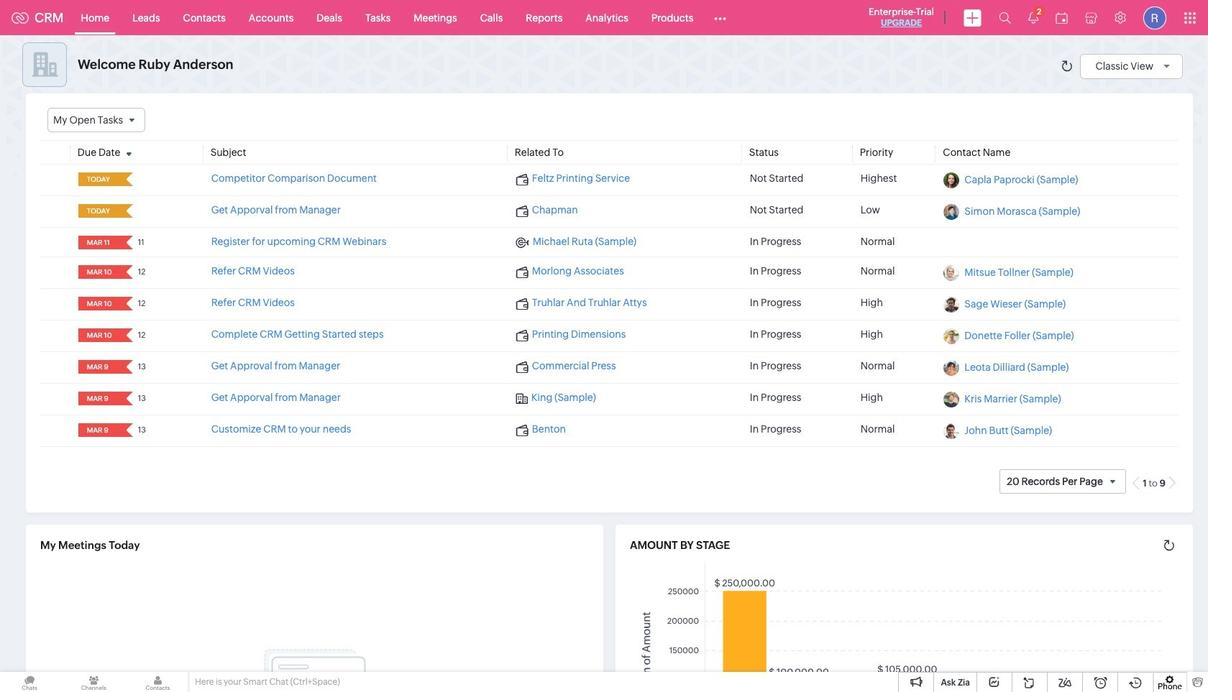 Task type: describe. For each thing, give the bounding box(es) containing it.
create menu image
[[964, 9, 982, 26]]

search image
[[999, 12, 1012, 24]]

Other Modules field
[[705, 6, 736, 29]]

create menu element
[[956, 0, 991, 35]]

chats image
[[0, 673, 59, 693]]



Task type: vqa. For each thing, say whether or not it's contained in the screenshot.
'SIGNALS' image at right top
no



Task type: locate. For each thing, give the bounding box(es) containing it.
profile element
[[1135, 0, 1176, 35]]

1 vertical spatial late by  days image
[[120, 207, 138, 215]]

2 late by  days image from the top
[[120, 207, 138, 215]]

contacts image
[[128, 673, 187, 693]]

late by  days image
[[120, 175, 138, 184], [120, 207, 138, 215]]

calendar image
[[1056, 12, 1069, 23]]

1 late by  days image from the top
[[120, 175, 138, 184]]

channels image
[[64, 673, 123, 693]]

logo image
[[12, 12, 29, 23]]

signals element
[[1020, 0, 1048, 35]]

0 vertical spatial late by  days image
[[120, 175, 138, 184]]

None field
[[47, 108, 145, 133], [83, 173, 116, 186], [83, 204, 116, 218], [83, 236, 116, 250], [83, 266, 116, 279], [83, 297, 116, 311], [83, 329, 116, 343], [83, 361, 116, 374], [83, 392, 116, 406], [83, 424, 116, 438], [47, 108, 145, 133], [83, 173, 116, 186], [83, 204, 116, 218], [83, 236, 116, 250], [83, 266, 116, 279], [83, 297, 116, 311], [83, 329, 116, 343], [83, 361, 116, 374], [83, 392, 116, 406], [83, 424, 116, 438]]

profile image
[[1144, 6, 1167, 29]]

search element
[[991, 0, 1020, 35]]



